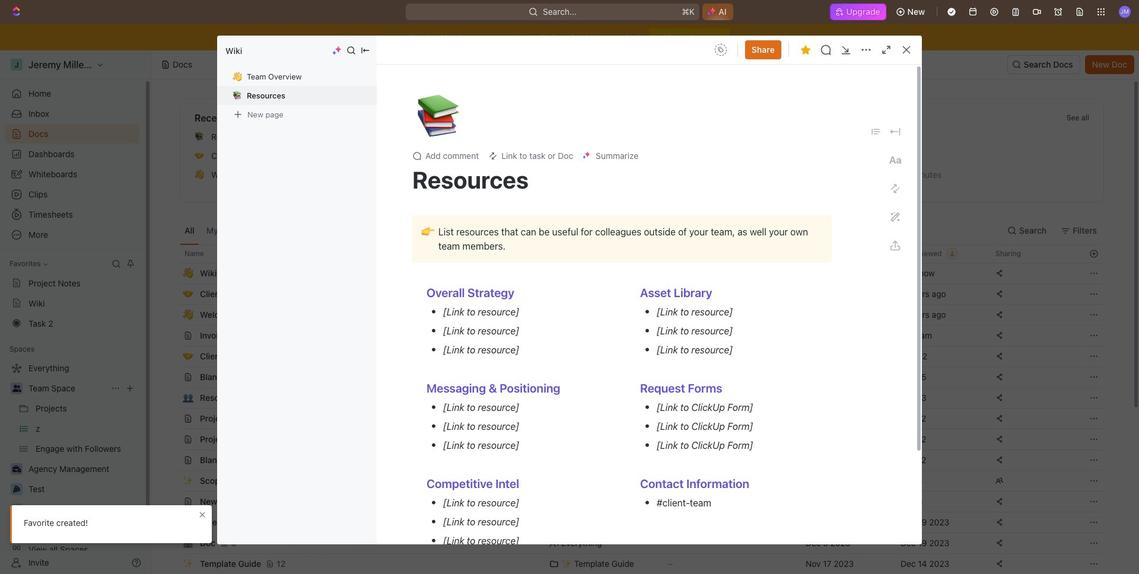 Task type: vqa. For each thing, say whether or not it's contained in the screenshot.
Dropdown menu image
yes



Task type: describe. For each thing, give the bounding box(es) containing it.
user group image
[[12, 385, 21, 392]]

dropdown menu image
[[711, 40, 730, 59]]

dropdown menu image
[[871, 126, 882, 137]]

sidebar navigation
[[0, 50, 151, 574]]



Task type: locate. For each thing, give the bounding box(es) containing it.
qdq9q image
[[701, 249, 711, 258]]

e83zz image
[[701, 291, 711, 301]]

qdq9q image
[[701, 227, 711, 237]]

row
[[167, 244, 1104, 263], [167, 263, 1104, 284], [167, 284, 1104, 305], [167, 304, 1104, 326], [167, 325, 1104, 347], [167, 346, 1104, 367], [167, 367, 1104, 388], [180, 387, 1104, 409], [167, 408, 1104, 430], [167, 429, 1104, 450], [167, 450, 1104, 471], [167, 471, 1104, 492], [167, 491, 1104, 513], [180, 512, 1104, 533], [167, 533, 1104, 554], [167, 554, 1104, 574]]

tab list
[[180, 217, 474, 244]]

column header
[[167, 244, 180, 263]]

table
[[167, 244, 1104, 574]]

cell
[[167, 263, 180, 284], [542, 263, 661, 284], [799, 263, 894, 284], [167, 284, 180, 304], [167, 305, 180, 325], [167, 326, 180, 346], [167, 347, 180, 367], [167, 367, 180, 387], [167, 409, 180, 429], [167, 430, 180, 450], [167, 450, 180, 471], [167, 471, 180, 491], [167, 492, 180, 512], [167, 533, 180, 554], [167, 554, 180, 574]]

Search or run a command… text field
[[312, 151, 401, 166]]



